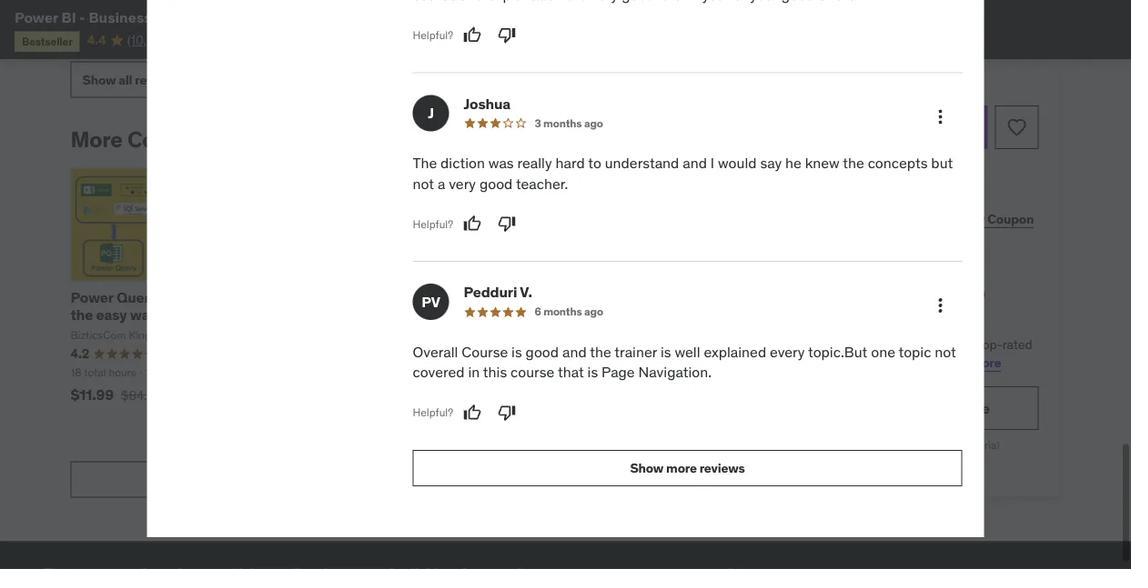 Task type: locate. For each thing, give the bounding box(es) containing it.
1 vertical spatial not
[[935, 343, 957, 362]]

reviews
[[135, 72, 180, 88], [700, 460, 745, 477]]

not left our on the right
[[935, 343, 957, 362]]

abuse
[[393, 472, 429, 489]]

1 horizontal spatial bizticscom
[[245, 127, 363, 154]]

0 vertical spatial and
[[683, 154, 707, 172]]

month
[[922, 439, 953, 453]]

this right in
[[483, 363, 507, 382]]

and
[[683, 154, 707, 172], [160, 289, 186, 307], [563, 343, 587, 362]]

2 vertical spatial to
[[861, 284, 879, 306]]

0 horizontal spatial bizticscom
[[71, 329, 126, 343]]

1 vertical spatial with
[[824, 355, 848, 372]]

2 vertical spatial and
[[563, 343, 587, 362]]

3 months ago
[[535, 116, 603, 130]]

every
[[770, 343, 805, 362]]

with left hands
[[288, 306, 318, 325]]

not inside the diction was really hard to understand and i would say he knew the concepts but not a very good teacher.
[[413, 174, 434, 193]]

business
[[89, 8, 152, 26], [351, 289, 413, 307]]

way
[[130, 306, 157, 325]]

starting at $16.58 per month after trial
[[813, 439, 1000, 453]]

0 horizontal spatial more
[[667, 460, 697, 477]]

0 horizontal spatial power
[[15, 8, 58, 26]]

and left m
[[160, 289, 186, 307]]

topic
[[899, 343, 932, 362]]

1 vertical spatial king
[[129, 329, 151, 343]]

0 vertical spatial ago
[[584, 116, 603, 130]]

18 total hours
[[71, 367, 136, 381]]

bizticscom
[[245, 127, 363, 154], [71, 329, 126, 343]]

course
[[511, 363, 555, 382]]

1 vertical spatial good
[[526, 343, 559, 362]]

lectures down 154 reviews element
[[602, 367, 642, 381]]

0 horizontal spatial to
[[338, 8, 352, 26]]

1 horizontal spatial with
[[824, 355, 848, 372]]

covered
[[413, 363, 465, 382]]

1 vertical spatial bizticscom
[[71, 329, 126, 343]]

1 vertical spatial for
[[505, 324, 524, 342]]

0 horizontal spatial reviews
[[135, 72, 180, 88]]

pedduri v.
[[464, 283, 532, 302]]

1 horizontal spatial power
[[71, 289, 113, 307]]

0 vertical spatial good
[[480, 174, 513, 193]]

try
[[822, 400, 843, 418]]

2 months from the top
[[544, 305, 582, 319]]

reviews inside button
[[135, 72, 180, 88]]

king down way
[[129, 329, 151, 343]]

0 vertical spatial reviews
[[135, 72, 180, 88]]

mark review by stoyan v. as unhelpful image
[[156, 16, 174, 34]]

show inside button
[[82, 72, 116, 88]]

1 vertical spatial months
[[544, 305, 582, 319]]

bizticscom king link
[[245, 127, 415, 154]]

show inside button
[[630, 460, 664, 477]]

not
[[413, 174, 434, 193], [935, 343, 957, 362]]

at
[[847, 74, 858, 91], [855, 439, 864, 453]]

rated
[[1003, 338, 1033, 354]]

1 horizontal spatial more
[[971, 355, 1002, 372]]

207
[[374, 367, 393, 381]]

apply coupon button
[[947, 202, 1039, 239]]

to left advance
[[338, 8, 352, 26]]

hard
[[556, 154, 585, 172]]

king left diction
[[367, 127, 415, 154]]

1 vertical spatial and
[[160, 289, 186, 307]]

0 horizontal spatial hours
[[109, 367, 136, 381]]

ago for to
[[584, 116, 603, 130]]

0 horizontal spatial with
[[288, 306, 318, 325]]

1 horizontal spatial the
[[590, 343, 612, 362]]

1 horizontal spatial king
[[367, 127, 415, 154]]

power
[[15, 8, 58, 26], [71, 289, 113, 307], [288, 289, 331, 307]]

2 vertical spatial this
[[483, 363, 507, 382]]

0 horizontal spatial total
[[84, 367, 106, 381]]

hours left 210
[[545, 367, 573, 381]]

1 horizontal spatial total
[[520, 367, 542, 381]]

2 horizontal spatial this
[[861, 74, 882, 91]]

0 horizontal spatial bi
[[62, 8, 76, 26]]

0 vertical spatial this
[[861, 74, 882, 91]]

more
[[971, 355, 1002, 372], [667, 460, 697, 477]]

with down course,
[[824, 355, 848, 372]]

1 horizontal spatial not
[[935, 343, 957, 362]]

free
[[631, 306, 661, 325]]

power query and m language the easy way link
[[71, 289, 271, 325]]

2 hours from the left
[[545, 367, 573, 381]]

subscribe to udemy's top courses
[[773, 284, 986, 329]]

pedduri
[[464, 283, 517, 302]]

nasdaq image
[[585, 566, 690, 570]]

0 horizontal spatial the
[[71, 306, 93, 325]]

0 vertical spatial months
[[544, 116, 582, 130]]

additional actions for review by joshua image
[[930, 106, 952, 128]]

lectures right 113
[[163, 367, 202, 381]]

mark review by jegan r. as helpful image
[[464, 26, 482, 44]]

2 vertical spatial the
[[590, 343, 612, 362]]

2 horizontal spatial to
[[861, 284, 879, 306]]

1 vertical spatial this
[[797, 338, 818, 354]]

per
[[903, 439, 919, 453]]

dax
[[505, 289, 535, 307]]

eventbrite image
[[983, 566, 1088, 570]]

would
[[718, 154, 757, 172]]

for right intelligence
[[240, 8, 260, 26]]

2 lectures from the left
[[396, 367, 435, 381]]

bi for -
[[62, 8, 76, 26]]

with inside get this course, plus 10,500+ of our top-rated courses, with personal plan.
[[824, 355, 848, 372]]

ago for the
[[585, 305, 604, 319]]

6
[[535, 305, 541, 319]]

0 vertical spatial show
[[82, 72, 116, 88]]

0 vertical spatial with
[[288, 306, 318, 325]]

0 horizontal spatial not
[[413, 174, 434, 193]]

add to wishlist image
[[1007, 117, 1028, 139]]

0 horizontal spatial and
[[160, 289, 186, 307]]

day
[[847, 165, 865, 179]]

tab list
[[752, 0, 1061, 26]]

and left the i
[[683, 154, 707, 172]]

months
[[544, 116, 582, 130], [544, 305, 582, 319]]

for inside dax data analysis expressions using free tools for beginners
[[505, 324, 524, 342]]

1 horizontal spatial good
[[526, 343, 559, 362]]

1 vertical spatial reviews
[[700, 460, 745, 477]]

alarm image
[[773, 75, 788, 89]]

1 vertical spatial personal
[[846, 400, 905, 418]]

1 horizontal spatial beginners
[[527, 324, 597, 342]]

1 vertical spatial ago
[[585, 305, 604, 319]]

data
[[538, 289, 570, 307]]

months for and
[[544, 305, 582, 319]]

power inside power bi business scenarios with hands on use cases
[[288, 289, 331, 307]]

diction
[[441, 154, 485, 172]]

report
[[350, 472, 390, 489]]

lectures
[[163, 367, 202, 381], [396, 367, 435, 381], [602, 367, 642, 381]]

2 horizontal spatial and
[[683, 154, 707, 172]]

1 horizontal spatial show
[[630, 460, 664, 477]]

free
[[963, 400, 990, 418]]

business inside power bi business scenarios with hands on use cases
[[351, 289, 413, 307]]

3 lectures from the left
[[602, 367, 642, 381]]

box image
[[774, 566, 835, 570]]

the inside overall course is good and the trainer is well explained every topic.but one topic not covered in this course that is page navigation.
[[590, 343, 612, 362]]

show for show more reviews
[[630, 460, 664, 477]]

2 horizontal spatial the
[[843, 154, 865, 172]]

(154)
[[595, 348, 618, 362]]

1 horizontal spatial lectures
[[396, 367, 435, 381]]

lectures down 'overall'
[[396, 367, 435, 381]]

1 horizontal spatial reviews
[[700, 460, 745, 477]]

1 horizontal spatial to
[[588, 154, 602, 172]]

bizticscom down easy
[[71, 329, 126, 343]]

$84.99
[[121, 388, 162, 404]]

0 horizontal spatial show
[[82, 72, 116, 88]]

this left price!
[[861, 74, 882, 91]]

bi left on
[[334, 289, 348, 307]]

is up the 25
[[512, 343, 522, 362]]

2 vertical spatial for
[[941, 400, 960, 418]]

the right knew
[[843, 154, 865, 172]]

1 horizontal spatial and
[[563, 343, 587, 362]]

the left easy
[[71, 306, 93, 325]]

this inside overall course is good and the trainer is well explained every topic.but one topic not covered in this course that is page navigation.
[[483, 363, 507, 382]]

1 vertical spatial beginners
[[527, 324, 597, 342]]

advance
[[355, 8, 415, 26]]

personal down plus
[[851, 355, 901, 372]]

2 horizontal spatial lectures
[[602, 367, 642, 381]]

m
[[189, 289, 202, 307]]

to inside subscribe to udemy's top courses
[[861, 284, 879, 306]]

bi inside power bi business scenarios with hands on use cases
[[334, 289, 348, 307]]

0 horizontal spatial good
[[480, 174, 513, 193]]

of
[[943, 338, 954, 354]]

left
[[825, 74, 844, 91]]

personal up '$16.58' in the bottom of the page
[[846, 400, 905, 418]]

bi left -
[[62, 8, 76, 26]]

total for 25
[[520, 367, 542, 381]]

tools
[[663, 306, 699, 325]]

apply
[[952, 212, 986, 228]]

hours for 18 total hours
[[109, 367, 136, 381]]

is right the that
[[588, 363, 598, 382]]

show all reviews
[[82, 72, 180, 88]]

top-
[[979, 338, 1003, 354]]

0 vertical spatial bi
[[62, 8, 76, 26]]

at right left on the top right
[[847, 74, 858, 91]]

power left on
[[288, 289, 331, 307]]

$11.99
[[71, 387, 114, 405]]

good up 25 total hours at the bottom of the page
[[526, 343, 559, 362]]

beginners down "6 months ago"
[[527, 324, 597, 342]]

0 vertical spatial for
[[240, 8, 260, 26]]

and up the that
[[563, 343, 587, 362]]

to left udemy's
[[861, 284, 879, 306]]

this
[[861, 74, 882, 91], [797, 338, 818, 354], [483, 363, 507, 382]]

levels
[[459, 367, 490, 381]]

1 total from the left
[[84, 367, 106, 381]]

this up courses,
[[797, 338, 818, 354]]

1 vertical spatial show
[[630, 460, 664, 477]]

bizticscom right the by at the top left of page
[[245, 127, 363, 154]]

total for 18
[[84, 367, 106, 381]]

course
[[462, 343, 508, 362]]

mark review by stoyan v. as helpful image
[[121, 16, 139, 34]]

to right hard at the top of page
[[588, 154, 602, 172]]

1 vertical spatial business
[[351, 289, 413, 307]]

1 vertical spatial more
[[667, 460, 697, 477]]

power left query
[[71, 289, 113, 307]]

helpful? for mark review by joshua as helpful icon on the top left of the page
[[413, 217, 453, 231]]

page
[[602, 363, 635, 382]]

1 vertical spatial the
[[71, 306, 93, 325]]

1 lectures from the left
[[163, 367, 202, 381]]

the for power query and m language the easy way bizticscom king
[[71, 306, 93, 325]]

power inside power query and m language the easy way bizticscom king
[[71, 289, 113, 307]]

king
[[367, 127, 415, 154], [129, 329, 151, 343]]

1 horizontal spatial bi
[[334, 289, 348, 307]]

reviews inside button
[[700, 460, 745, 477]]

$11.99 $84.99
[[71, 387, 162, 405]]

25 total hours
[[505, 367, 573, 381]]

beginner
[[651, 367, 696, 381]]

top
[[958, 284, 986, 306]]

months right 3
[[544, 116, 582, 130]]

more inside button
[[667, 460, 697, 477]]

4.0
[[505, 346, 524, 363]]

the up 210
[[590, 343, 612, 362]]

total right the 25
[[520, 367, 542, 381]]

beginners left advance
[[263, 8, 334, 26]]

-
[[79, 8, 85, 26]]

1 hours from the left
[[109, 367, 136, 381]]

mark review by joshua as helpful image
[[464, 215, 482, 233]]

0 vertical spatial bizticscom
[[245, 127, 363, 154]]

at left '$16.58' in the bottom of the page
[[855, 439, 864, 453]]

hours for 25 total hours
[[545, 367, 573, 381]]

helpful? for mark review by pedduri v. as helpful image
[[413, 406, 453, 420]]

0 vertical spatial personal
[[851, 355, 901, 372]]

18
[[71, 367, 82, 381]]

113
[[146, 367, 160, 381]]

ago
[[584, 116, 603, 130], [585, 305, 604, 319]]

back
[[905, 165, 930, 179]]

good inside the diction was really hard to understand and i would say he knew the concepts but not a very good teacher.
[[480, 174, 513, 193]]

2 total from the left
[[520, 367, 542, 381]]

and inside overall course is good and the trainer is well explained every topic.but one topic not covered in this course that is page navigation.
[[563, 343, 587, 362]]

with inside power bi business scenarios with hands on use cases
[[288, 306, 318, 325]]

mark review by pedduri v. as helpful image
[[464, 404, 482, 422]]

power up bestseller
[[15, 8, 58, 26]]

concepts
[[868, 154, 928, 172]]

for up 4.0
[[505, 324, 524, 342]]

0 horizontal spatial lectures
[[163, 367, 202, 381]]

not left the "a"
[[413, 174, 434, 193]]

0 vertical spatial at
[[847, 74, 858, 91]]

additional actions for review by pedduri v. image
[[930, 295, 952, 317]]

months right 6
[[544, 305, 582, 319]]

1 vertical spatial bi
[[334, 289, 348, 307]]

207 lectures
[[374, 367, 435, 381]]

for
[[240, 8, 260, 26], [505, 324, 524, 342], [941, 400, 960, 418]]

the inside power query and m language the easy way bizticscom king
[[71, 306, 93, 325]]

show for show all reviews
[[82, 72, 116, 88]]

0 vertical spatial more
[[971, 355, 1002, 372]]

1 vertical spatial to
[[588, 154, 602, 172]]

0 vertical spatial not
[[413, 174, 434, 193]]

1 months from the top
[[544, 116, 582, 130]]

1 horizontal spatial business
[[351, 289, 413, 307]]

for left free
[[941, 400, 960, 418]]

1 day left at this price!
[[792, 74, 917, 91]]

0 vertical spatial the
[[843, 154, 865, 172]]

1 horizontal spatial for
[[505, 324, 524, 342]]

113 lectures
[[146, 367, 202, 381]]

2 horizontal spatial power
[[288, 289, 331, 307]]

0 horizontal spatial business
[[89, 8, 152, 26]]

good down was
[[480, 174, 513, 193]]

is left the well
[[661, 343, 672, 362]]

total
[[84, 367, 106, 381], [520, 367, 542, 381]]

0 horizontal spatial this
[[483, 363, 507, 382]]

total right 18
[[84, 367, 106, 381]]

1 horizontal spatial hours
[[545, 367, 573, 381]]

j
[[428, 104, 434, 122]]

hours up "$11.99 $84.99"
[[109, 367, 136, 381]]

1 horizontal spatial this
[[797, 338, 818, 354]]

0 vertical spatial king
[[367, 127, 415, 154]]

helpful? for the mark review by stoyan v. as helpful "image"
[[71, 18, 111, 32]]

0 horizontal spatial king
[[129, 329, 151, 343]]

0 horizontal spatial beginners
[[263, 8, 334, 26]]

coupon
[[988, 212, 1034, 228]]



Task type: vqa. For each thing, say whether or not it's contained in the screenshot.
Voice-Over at the top left of the page
no



Task type: describe. For each thing, give the bounding box(es) containing it.
understand
[[605, 154, 680, 172]]

bi for business
[[334, 289, 348, 307]]

and inside the diction was really hard to understand and i would say he knew the concepts but not a very good teacher.
[[683, 154, 707, 172]]

plus
[[866, 338, 890, 354]]

power query and m language the easy way bizticscom king
[[71, 289, 271, 343]]

bestseller
[[22, 34, 73, 48]]

on
[[367, 306, 384, 325]]

courses,
[[773, 355, 821, 372]]

analysis
[[573, 289, 629, 307]]

ratings)
[[173, 32, 216, 48]]

show all reviews button
[[71, 62, 192, 99]]

very
[[449, 174, 476, 193]]

the for overall course is good and the trainer is well explained every topic.but one topic not covered in this course that is page navigation.
[[590, 343, 612, 362]]

4.4
[[87, 32, 106, 48]]

day
[[800, 74, 822, 91]]

was
[[489, 154, 514, 172]]

0 vertical spatial business
[[89, 8, 152, 26]]

udemy's
[[882, 284, 954, 306]]

subscribe
[[773, 284, 858, 306]]

guarantee
[[933, 165, 984, 179]]

2 horizontal spatial for
[[941, 400, 960, 418]]

beginners inside dax data analysis expressions using free tools for beginners
[[527, 324, 597, 342]]

overall
[[413, 343, 458, 362]]

cases
[[416, 306, 457, 325]]

more
[[71, 127, 123, 154]]

courses
[[773, 307, 839, 329]]

but
[[932, 154, 953, 172]]

the inside the diction was really hard to understand and i would say he knew the concepts but not a very good teacher.
[[843, 154, 865, 172]]

this inside get this course, plus 10,500+ of our top-rated courses, with personal plan.
[[797, 338, 818, 354]]

personal inside try personal plan for free link
[[846, 400, 905, 418]]

reviews for show all reviews
[[135, 72, 180, 88]]

good inside overall course is good and the trainer is well explained every topic.but one topic not covered in this course that is page navigation.
[[526, 343, 559, 362]]

bizticscom inside power query and m language the easy way bizticscom king
[[71, 329, 126, 343]]

0 vertical spatial beginners
[[263, 8, 334, 26]]

he
[[786, 154, 802, 172]]

topic.but
[[809, 343, 868, 362]]

get
[[773, 338, 794, 354]]

really
[[518, 154, 552, 172]]

30-day money-back guarantee
[[829, 165, 984, 179]]

0 vertical spatial to
[[338, 8, 352, 26]]

power bi - business intelligence for beginners to advance
[[15, 8, 415, 26]]

154 reviews element
[[595, 347, 618, 363]]

plan
[[908, 400, 938, 418]]

using
[[591, 306, 628, 325]]

explained
[[704, 343, 767, 362]]

by
[[216, 127, 241, 154]]

mark review by pedduri v. as unhelpful image
[[498, 404, 516, 422]]

the diction was really hard to understand and i would say he knew the concepts but not a very good teacher.
[[413, 154, 953, 193]]

and inside power query and m language the easy way bizticscom king
[[160, 289, 186, 307]]

in
[[468, 363, 480, 382]]

intelligence
[[155, 8, 237, 26]]

to inside the diction was really hard to understand and i would say he knew the concepts but not a very good teacher.
[[588, 154, 602, 172]]

mark review by jegan r. as unhelpful image
[[498, 26, 516, 44]]

language
[[205, 289, 271, 307]]

reviews for show more reviews
[[700, 460, 745, 477]]

report abuse button
[[71, 463, 708, 499]]

helpful? for mark review by raushan k. as helpful image
[[404, 18, 444, 32]]

courses
[[127, 127, 211, 154]]

more for show
[[667, 460, 697, 477]]

1 vertical spatial at
[[855, 439, 864, 453]]

(10,360
[[127, 32, 170, 48]]

a
[[438, 174, 446, 193]]

power bi business scenarios with hands on use cases
[[288, 289, 483, 325]]

lectures for 210 lectures
[[602, 367, 642, 381]]

25
[[505, 367, 518, 381]]

2 horizontal spatial is
[[661, 343, 672, 362]]

mark review by raushan k. as unhelpful image
[[489, 16, 507, 34]]

lectures for 113 lectures
[[163, 367, 202, 381]]

after
[[956, 439, 979, 453]]

more courses by bizticscom king
[[71, 127, 415, 154]]

30-
[[829, 165, 847, 179]]

king inside power query and m language the easy way bizticscom king
[[129, 329, 151, 343]]

1 horizontal spatial is
[[588, 363, 598, 382]]

helpful? for mark review by jegan r. as helpful image
[[413, 28, 453, 42]]

1
[[792, 74, 797, 91]]

mark review by raushan k. as helpful image
[[454, 16, 473, 34]]

apply coupon
[[952, 212, 1034, 228]]

price!
[[885, 74, 917, 91]]

try personal plan for free
[[822, 400, 990, 418]]

dax data analysis expressions using free tools for beginners
[[505, 289, 699, 342]]

learn more link
[[936, 355, 1002, 372]]

trainer
[[615, 343, 657, 362]]

more for learn
[[971, 355, 1002, 372]]

use
[[388, 306, 413, 325]]

netapp image
[[857, 566, 961, 570]]

mark review by joshua as unhelpful image
[[498, 215, 516, 233]]

0 horizontal spatial is
[[512, 343, 522, 362]]

$16.58
[[867, 439, 900, 453]]

months for hard
[[544, 116, 582, 130]]

$16.99
[[505, 387, 551, 405]]

210 lectures
[[582, 367, 642, 381]]

volkswagen image
[[712, 566, 752, 570]]

not inside overall course is good and the trainer is well explained every topic.but one topic not covered in this course that is page navigation.
[[935, 343, 957, 362]]

all
[[445, 367, 457, 381]]

210
[[582, 367, 600, 381]]

learn
[[936, 355, 968, 372]]

lectures for 207 lectures
[[396, 367, 435, 381]]

6 months ago
[[535, 305, 604, 319]]

power for power query and m language the easy way bizticscom king
[[71, 289, 113, 307]]

or
[[901, 254, 911, 268]]

plan.
[[904, 355, 932, 372]]

starting
[[813, 439, 852, 453]]

power for power bi business scenarios with hands on use cases
[[288, 289, 331, 307]]

course,
[[821, 338, 863, 354]]

our
[[957, 338, 976, 354]]

knew
[[805, 154, 840, 172]]

personal inside get this course, plus 10,500+ of our top-rated courses, with personal plan.
[[851, 355, 901, 372]]

scenarios
[[416, 289, 483, 307]]

power bi business scenarios with hands on use cases link
[[288, 289, 483, 325]]

power for power bi - business intelligence for beginners to advance
[[15, 8, 58, 26]]

0 horizontal spatial for
[[240, 8, 260, 26]]

show more reviews
[[630, 460, 745, 477]]

query
[[116, 289, 157, 307]]



